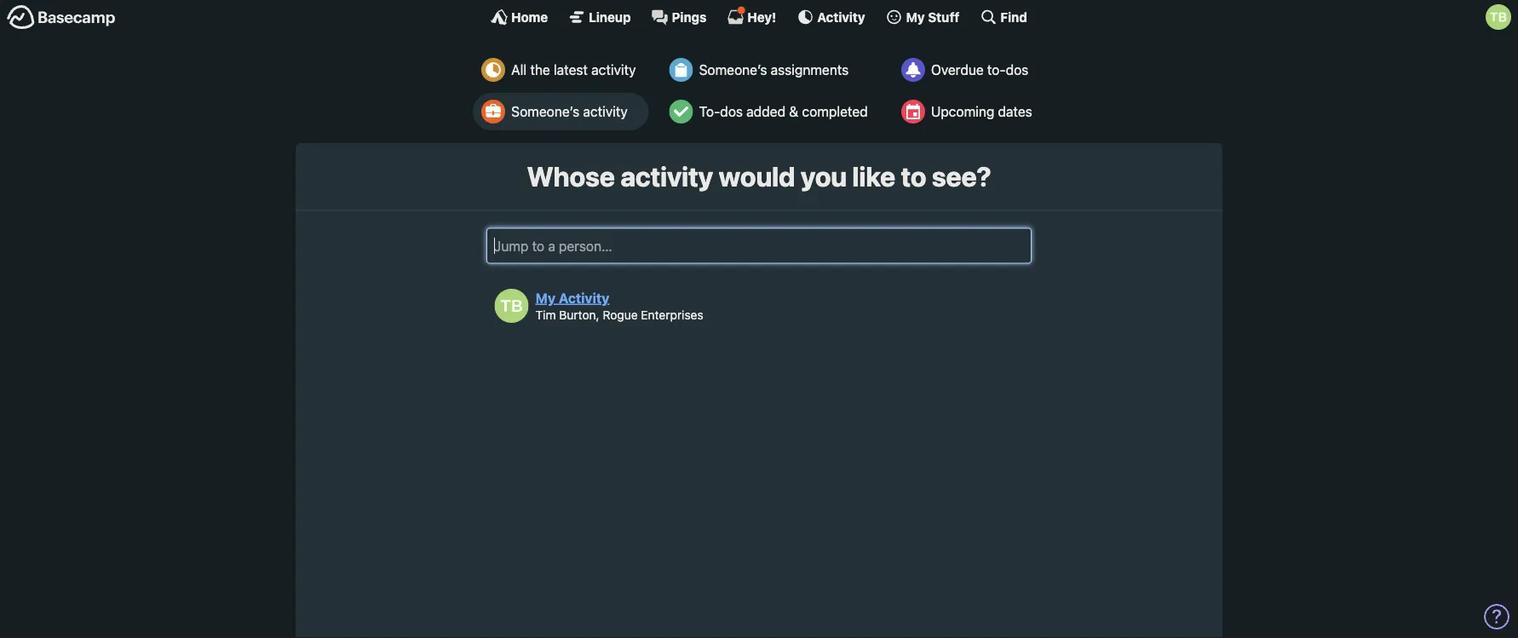 Task type: locate. For each thing, give the bounding box(es) containing it.
0 vertical spatial someone's
[[699, 62, 767, 78]]

hey!
[[747, 9, 776, 24]]

1 vertical spatial activity
[[583, 104, 628, 120]]

dos left added
[[720, 104, 743, 120]]

home link
[[491, 9, 548, 26]]

my inside the my activity tim burton,        rogue enterprises
[[536, 290, 555, 306]]

0 horizontal spatial activity
[[559, 290, 609, 306]]

to-
[[987, 62, 1006, 78]]

someone's inside someone's assignments link
[[699, 62, 767, 78]]

activity link
[[797, 9, 865, 26]]

1 horizontal spatial my
[[906, 9, 925, 24]]

to-dos added & completed
[[699, 104, 868, 120]]

activity down all the latest activity
[[583, 104, 628, 120]]

my activity tim burton,        rogue enterprises
[[536, 290, 703, 321]]

tim burton image
[[1486, 4, 1511, 30]]

switch accounts image
[[7, 4, 116, 31]]

0 horizontal spatial dos
[[720, 104, 743, 120]]

pings button
[[651, 9, 707, 26]]

find button
[[980, 9, 1027, 26]]

my left stuff
[[906, 9, 925, 24]]

activity up assignments
[[817, 9, 865, 24]]

1 vertical spatial activity
[[559, 290, 609, 306]]

0 vertical spatial my
[[906, 9, 925, 24]]

whose activity would you like to see?
[[527, 160, 991, 193]]

0 vertical spatial activity
[[591, 62, 636, 78]]

rogue
[[603, 307, 638, 321]]

0 horizontal spatial someone's
[[511, 104, 579, 120]]

assignments
[[771, 62, 849, 78]]

activity for someone's
[[583, 104, 628, 120]]

activity inside main element
[[817, 9, 865, 24]]

dates
[[998, 104, 1032, 120]]

1 vertical spatial dos
[[720, 104, 743, 120]]

someone's activity
[[511, 104, 628, 120]]

my
[[906, 9, 925, 24], [536, 290, 555, 306]]

activity report image
[[482, 58, 505, 82]]

0 vertical spatial activity
[[817, 9, 865, 24]]

&
[[789, 104, 799, 120]]

someone's up to-
[[699, 62, 767, 78]]

all
[[511, 62, 527, 78]]

1 vertical spatial someone's
[[511, 104, 579, 120]]

tim
[[536, 307, 556, 321]]

my for activity
[[536, 290, 555, 306]]

activity
[[817, 9, 865, 24], [559, 290, 609, 306]]

someone's
[[699, 62, 767, 78], [511, 104, 579, 120]]

my for stuff
[[906, 9, 925, 24]]

my stuff
[[906, 9, 960, 24]]

activity
[[591, 62, 636, 78], [583, 104, 628, 120], [620, 160, 713, 193]]

my inside "popup button"
[[906, 9, 925, 24]]

tim burton, rogue enterprises image
[[495, 289, 529, 323]]

added
[[746, 104, 786, 120]]

my up the tim
[[536, 290, 555, 306]]

find
[[1000, 9, 1027, 24]]

hey! button
[[727, 6, 776, 26]]

dos
[[1006, 62, 1029, 78], [720, 104, 743, 120]]

activity right latest
[[591, 62, 636, 78]]

to
[[901, 160, 926, 193]]

overdue
[[931, 62, 984, 78]]

see?
[[932, 160, 991, 193]]

0 horizontal spatial my
[[536, 290, 555, 306]]

2 vertical spatial activity
[[620, 160, 713, 193]]

to-dos added & completed link
[[661, 93, 881, 130]]

activity down todo image
[[620, 160, 713, 193]]

lineup
[[589, 9, 631, 24]]

stuff
[[928, 9, 960, 24]]

reports image
[[901, 58, 925, 82]]

you
[[801, 160, 847, 193]]

1 horizontal spatial someone's
[[699, 62, 767, 78]]

someone's assignments
[[699, 62, 849, 78]]

my stuff button
[[886, 9, 960, 26]]

1 horizontal spatial activity
[[817, 9, 865, 24]]

someone's down the
[[511, 104, 579, 120]]

1 vertical spatial my
[[536, 290, 555, 306]]

pings
[[672, 9, 707, 24]]

activity up the burton,
[[559, 290, 609, 306]]

burton,
[[559, 307, 599, 321]]

dos up dates
[[1006, 62, 1029, 78]]

1 horizontal spatial dos
[[1006, 62, 1029, 78]]



Task type: vqa. For each thing, say whether or not it's contained in the screenshot.
the bottommost activity
yes



Task type: describe. For each thing, give the bounding box(es) containing it.
latest
[[554, 62, 588, 78]]

completed
[[802, 104, 868, 120]]

todo image
[[669, 100, 693, 124]]

all the latest activity
[[511, 62, 636, 78]]

whose
[[527, 160, 615, 193]]

Jump to a person… text field
[[486, 228, 1032, 264]]

upcoming
[[931, 104, 994, 120]]

upcoming dates
[[931, 104, 1032, 120]]

all the latest activity link
[[473, 51, 649, 89]]

home
[[511, 9, 548, 24]]

overdue to-dos link
[[893, 51, 1045, 89]]

enterprises
[[641, 307, 703, 321]]

lineup link
[[568, 9, 631, 26]]

activity for whose
[[620, 160, 713, 193]]

0 vertical spatial dos
[[1006, 62, 1029, 78]]

overdue to-dos
[[931, 62, 1029, 78]]

someone's activity link
[[473, 93, 649, 130]]

someone's for someone's activity
[[511, 104, 579, 120]]

would
[[719, 160, 795, 193]]

schedule image
[[901, 100, 925, 124]]

the
[[530, 62, 550, 78]]

upcoming dates link
[[893, 93, 1045, 130]]

like
[[852, 160, 895, 193]]

activity inside the my activity tim burton,        rogue enterprises
[[559, 290, 609, 306]]

someone's assignments link
[[661, 51, 881, 89]]

someone's for someone's assignments
[[699, 62, 767, 78]]

main element
[[0, 0, 1518, 33]]

assignment image
[[669, 58, 693, 82]]

to-
[[699, 104, 720, 120]]

person report image
[[482, 100, 505, 124]]



